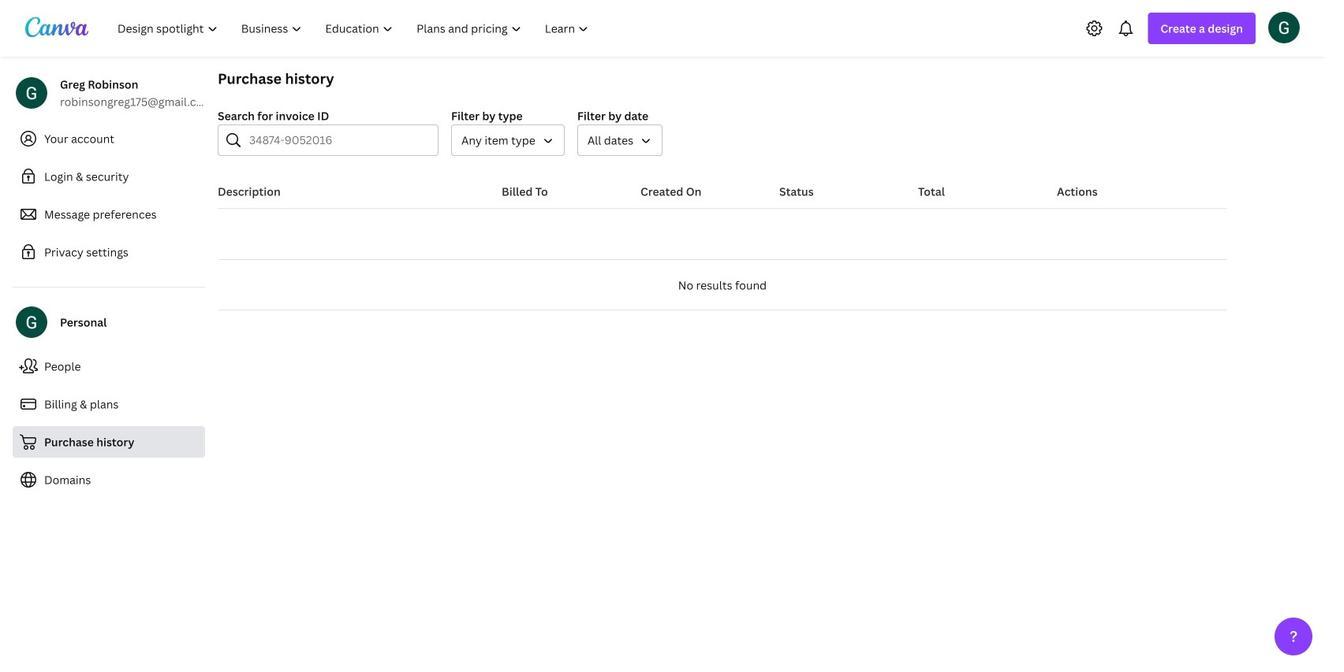 Task type: locate. For each thing, give the bounding box(es) containing it.
greg robinson image
[[1268, 12, 1300, 43]]

None button
[[451, 125, 565, 156], [577, 125, 663, 156], [451, 125, 565, 156], [577, 125, 663, 156]]



Task type: vqa. For each thing, say whether or not it's contained in the screenshot.
Top level navigation ELEMENT
yes



Task type: describe. For each thing, give the bounding box(es) containing it.
top level navigation element
[[107, 13, 602, 44]]

34874-9052016 text field
[[249, 125, 428, 155]]



